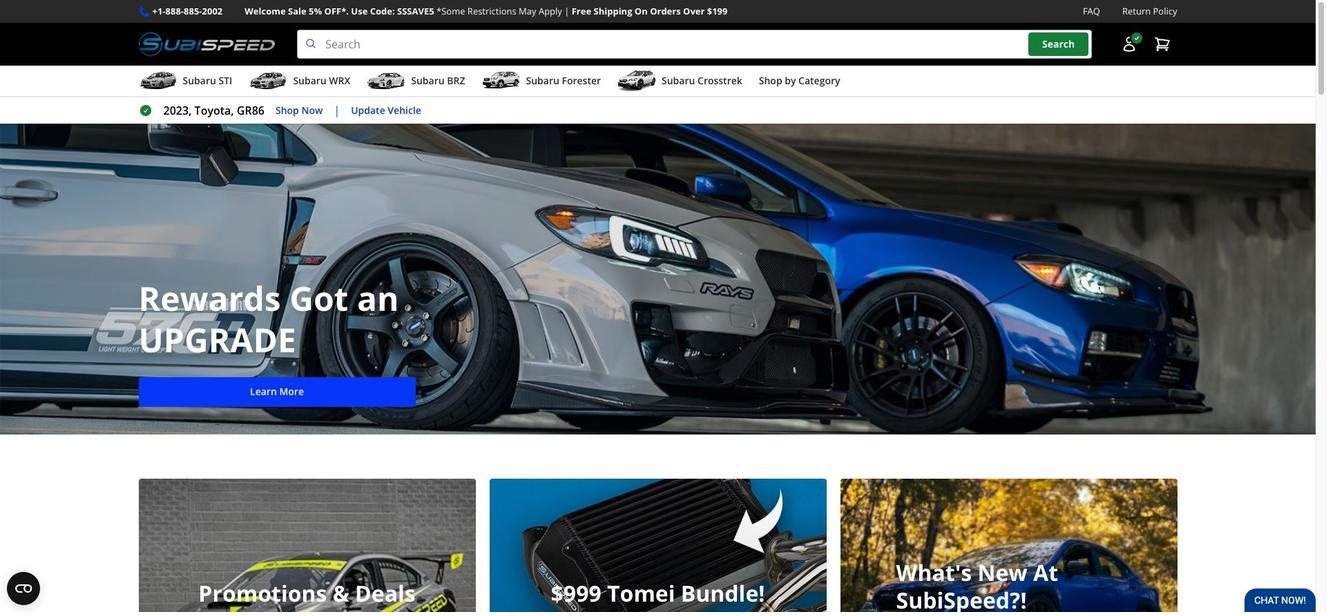 Task type: describe. For each thing, give the bounding box(es) containing it.
rewards program image
[[0, 124, 1316, 435]]

a subaru sti thumbnail image image
[[139, 71, 177, 91]]

search input field
[[297, 30, 1092, 59]]

a subaru brz thumbnail image image
[[367, 71, 406, 91]]

a subaru wrx thumbnail image image
[[249, 71, 288, 91]]

deals image
[[139, 479, 476, 612]]

a subaru forester thumbnail image image
[[482, 71, 521, 91]]

earn rewards image
[[841, 479, 1178, 612]]

a subaru crosstrek thumbnail image image
[[618, 71, 656, 91]]

button image
[[1121, 36, 1138, 53]]

subispeed logo image
[[139, 30, 275, 59]]



Task type: locate. For each thing, give the bounding box(es) containing it.
coilovers image
[[490, 479, 827, 612]]

open widget image
[[7, 572, 40, 605]]



Task type: vqa. For each thing, say whether or not it's contained in the screenshot.
(9)
no



